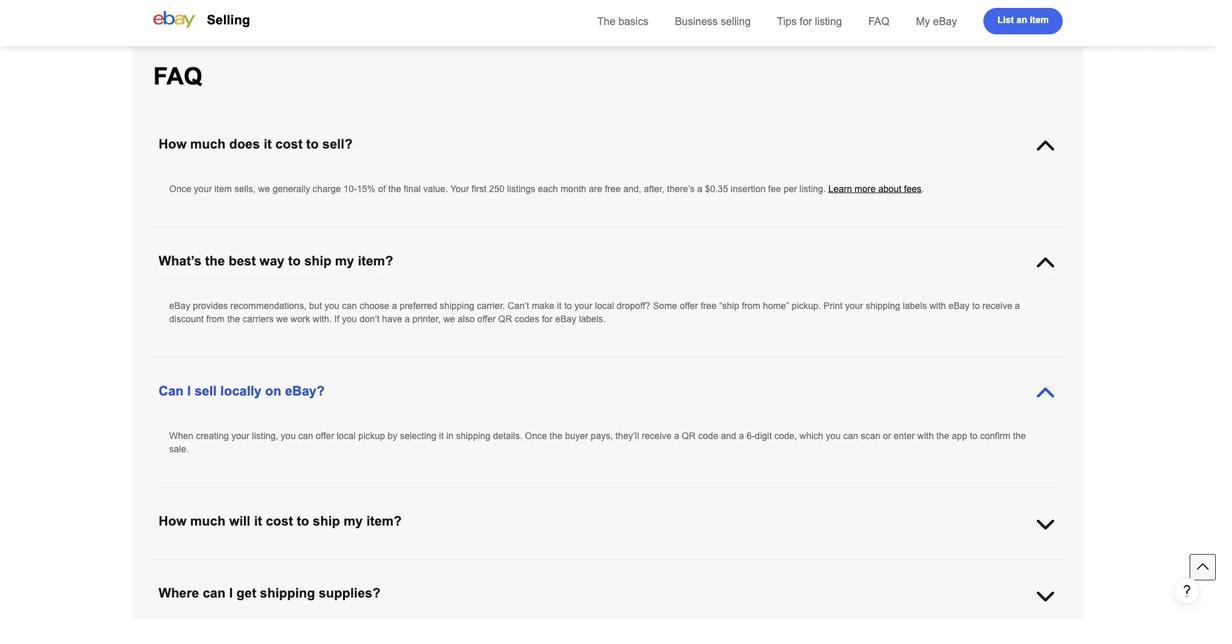 Task type: vqa. For each thing, say whether or not it's contained in the screenshot.
item?
yes



Task type: describe. For each thing, give the bounding box(es) containing it.
basics
[[619, 15, 649, 27]]

more
[[855, 184, 876, 194]]

much for will
[[190, 514, 226, 529]]

with inside "ebay provides recommendations, but you can choose a preferred shipping carrier. can't make it to your local dropoff? some offer free "ship from home" pickup. print your shipping labels with ebay to receive a discount from the carriers we work with. if you don't have a printer, we also offer qr codes for ebay labels."
[[930, 301, 946, 311]]

pickup
[[358, 431, 385, 441]]

which
[[800, 431, 823, 441]]

per
[[784, 184, 797, 194]]

ebay right my
[[933, 15, 957, 27]]

to left sell?
[[306, 137, 319, 151]]

selling
[[721, 15, 751, 27]]

dropoff?
[[617, 301, 651, 311]]

but
[[309, 301, 322, 311]]

you right listing,
[[281, 431, 296, 441]]

there's
[[667, 184, 695, 194]]

offer inside when creating your listing, you can offer local pickup by selecting it in shipping details. once the buyer pays, they'll receive a qr code and a 6-digit code, which you can scan or enter with the app to confirm the sale.
[[316, 431, 334, 441]]

when creating your listing, you can offer local pickup by selecting it in shipping details. once the buyer pays, they'll receive a qr code and a 6-digit code, which you can scan or enter with the app to confirm the sale.
[[169, 431, 1026, 454]]

1 horizontal spatial faq
[[869, 15, 890, 27]]

creating
[[196, 431, 229, 441]]

and,
[[624, 184, 642, 194]]

help, opens dialogs image
[[1181, 585, 1194, 598]]

to right "labels"
[[972, 301, 980, 311]]

pays,
[[591, 431, 613, 441]]

1 vertical spatial item?
[[367, 514, 402, 529]]

can't
[[508, 301, 529, 311]]

printer,
[[413, 314, 441, 324]]

15%
[[357, 184, 376, 194]]

business selling
[[675, 15, 751, 27]]

1 vertical spatial ship
[[313, 514, 340, 529]]

"ship
[[719, 301, 739, 311]]

listings
[[507, 184, 536, 194]]

list an item
[[998, 15, 1049, 25]]

listing.
[[800, 184, 826, 194]]

$0.35
[[705, 184, 728, 194]]

digit
[[755, 431, 772, 441]]

your right 'print'
[[845, 301, 863, 311]]

250
[[489, 184, 505, 194]]

local inside when creating your listing, you can offer local pickup by selecting it in shipping details. once the buyer pays, they'll receive a qr code and a 6-digit code, which you can scan or enter with the app to confirm the sale.
[[337, 431, 356, 441]]

0 horizontal spatial faq
[[153, 63, 202, 89]]

cost for will
[[266, 514, 293, 529]]

1 horizontal spatial we
[[276, 314, 288, 324]]

list
[[998, 15, 1014, 25]]

make
[[532, 301, 555, 311]]

sale.
[[169, 444, 189, 454]]

receive inside when creating your listing, you can offer local pickup by selecting it in shipping details. once the buyer pays, they'll receive a qr code and a 6-digit code, which you can scan or enter with the app to confirm the sale.
[[642, 431, 672, 441]]

shipping left "labels"
[[866, 301, 900, 311]]

can right listing,
[[298, 431, 313, 441]]

insertion
[[731, 184, 766, 194]]

for inside "ebay provides recommendations, but you can choose a preferred shipping carrier. can't make it to your local dropoff? some offer free "ship from home" pickup. print your shipping labels with ebay to receive a discount from the carriers we work with. if you don't have a printer, we also offer qr codes for ebay labels."
[[542, 314, 553, 324]]

selling
[[207, 13, 250, 27]]

to inside when creating your listing, you can offer local pickup by selecting it in shipping details. once the buyer pays, they'll receive a qr code and a 6-digit code, which you can scan or enter with the app to confirm the sale.
[[970, 431, 978, 441]]

by
[[388, 431, 397, 441]]

my ebay link
[[916, 15, 957, 27]]

labels
[[903, 301, 927, 311]]

it right does
[[264, 137, 272, 151]]

provides
[[193, 301, 228, 311]]

when
[[169, 431, 193, 441]]

details.
[[493, 431, 523, 441]]

selecting
[[400, 431, 437, 441]]

codes
[[515, 314, 539, 324]]

preferred
[[400, 301, 437, 311]]

the right of
[[388, 184, 401, 194]]

work
[[291, 314, 310, 324]]

0 vertical spatial item?
[[358, 254, 393, 268]]

choose
[[360, 301, 389, 311]]

after,
[[644, 184, 665, 194]]

carriers
[[243, 314, 274, 324]]

some
[[653, 301, 677, 311]]

the basics
[[597, 15, 649, 27]]

does
[[229, 137, 260, 151]]

the left app
[[937, 431, 950, 441]]

best
[[229, 254, 256, 268]]

ebay?
[[285, 384, 325, 399]]

first
[[472, 184, 487, 194]]

the left buyer
[[550, 431, 563, 441]]

can inside "ebay provides recommendations, but you can choose a preferred shipping carrier. can't make it to your local dropoff? some offer free "ship from home" pickup. print your shipping labels with ebay to receive a discount from the carriers we work with. if you don't have a printer, we also offer qr codes for ebay labels."
[[342, 301, 357, 311]]

shipping up also
[[440, 301, 474, 311]]

faq link
[[869, 15, 890, 27]]

can left scan
[[844, 431, 858, 441]]

the
[[597, 15, 616, 27]]

are
[[589, 184, 602, 194]]

or
[[883, 431, 891, 441]]

tips for listing link
[[777, 15, 842, 27]]

it inside "ebay provides recommendations, but you can choose a preferred shipping carrier. can't make it to your local dropoff? some offer free "ship from home" pickup. print your shipping labels with ebay to receive a discount from the carriers we work with. if you don't have a printer, we also offer qr codes for ebay labels."
[[557, 301, 562, 311]]

what's
[[159, 254, 202, 268]]

1 vertical spatial offer
[[477, 314, 496, 324]]

fees
[[904, 184, 922, 194]]

my
[[916, 15, 930, 27]]

tips for listing
[[777, 15, 842, 27]]

local inside "ebay provides recommendations, but you can choose a preferred shipping carrier. can't make it to your local dropoff? some offer free "ship from home" pickup. print your shipping labels with ebay to receive a discount from the carriers we work with. if you don't have a printer, we also offer qr codes for ebay labels."
[[595, 301, 614, 311]]

2 horizontal spatial we
[[443, 314, 455, 324]]

the inside "ebay provides recommendations, but you can choose a preferred shipping carrier. can't make it to your local dropoff? some offer free "ship from home" pickup. print your shipping labels with ebay to receive a discount from the carriers we work with. if you don't have a printer, we also offer qr codes for ebay labels."
[[227, 314, 240, 324]]

learn more about fees link
[[829, 184, 922, 194]]

business selling link
[[675, 15, 751, 27]]

have
[[382, 314, 402, 324]]

how for how much does it cost to sell?
[[159, 137, 187, 151]]

business
[[675, 15, 718, 27]]

in
[[446, 431, 454, 441]]

qr inside when creating your listing, you can offer local pickup by selecting it in shipping details. once the buyer pays, they'll receive a qr code and a 6-digit code, which you can scan or enter with the app to confirm the sale.
[[682, 431, 696, 441]]

enter
[[894, 431, 915, 441]]

the right confirm
[[1013, 431, 1026, 441]]

ebay provides recommendations, but you can choose a preferred shipping carrier. can't make it to your local dropoff? some offer free "ship from home" pickup. print your shipping labels with ebay to receive a discount from the carriers we work with. if you don't have a printer, we also offer qr codes for ebay labels.
[[169, 301, 1020, 324]]

much for does
[[190, 137, 226, 151]]

generally
[[273, 184, 310, 194]]

your up labels.
[[575, 301, 593, 311]]

pickup.
[[792, 301, 821, 311]]

0 vertical spatial my
[[335, 254, 354, 268]]



Task type: locate. For each thing, give the bounding box(es) containing it.
1 horizontal spatial receive
[[983, 301, 1013, 311]]

1 much from the top
[[190, 137, 226, 151]]

1 vertical spatial once
[[525, 431, 547, 441]]

offer right some
[[680, 301, 698, 311]]

1 vertical spatial from
[[206, 314, 225, 324]]

receive inside "ebay provides recommendations, but you can choose a preferred shipping carrier. can't make it to your local dropoff? some offer free "ship from home" pickup. print your shipping labels with ebay to receive a discount from the carriers we work with. if you don't have a printer, we also offer qr codes for ebay labels."
[[983, 301, 1013, 311]]

free
[[605, 184, 621, 194], [701, 301, 717, 311]]

get
[[237, 586, 256, 601]]

locally
[[220, 384, 262, 399]]

for
[[800, 15, 812, 27], [542, 314, 553, 324]]

qr down can't
[[498, 314, 512, 324]]

it
[[264, 137, 272, 151], [557, 301, 562, 311], [439, 431, 444, 441], [254, 514, 262, 529]]

from
[[742, 301, 761, 311], [206, 314, 225, 324]]

free for offer
[[701, 301, 717, 311]]

free left the "ship
[[701, 301, 717, 311]]

1 how from the top
[[159, 137, 187, 151]]

0 horizontal spatial offer
[[316, 431, 334, 441]]

it inside when creating your listing, you can offer local pickup by selecting it in shipping details. once the buyer pays, they'll receive a qr code and a 6-digit code, which you can scan or enter with the app to confirm the sale.
[[439, 431, 444, 441]]

1 vertical spatial free
[[701, 301, 717, 311]]

1 vertical spatial how
[[159, 514, 187, 529]]

can
[[159, 384, 184, 399]]

item
[[1030, 15, 1049, 25], [215, 184, 232, 194]]

i left get at the left of page
[[229, 586, 233, 601]]

from down provides
[[206, 314, 225, 324]]

cost for does
[[275, 137, 303, 151]]

app
[[952, 431, 968, 441]]

receive
[[983, 301, 1013, 311], [642, 431, 672, 441]]

we left also
[[443, 314, 455, 324]]

once right details.
[[525, 431, 547, 441]]

my ebay
[[916, 15, 957, 27]]

where can i get shipping supplies?
[[159, 586, 381, 601]]

6-
[[747, 431, 755, 441]]

to right app
[[970, 431, 978, 441]]

local up labels.
[[595, 301, 614, 311]]

1 horizontal spatial once
[[525, 431, 547, 441]]

your left the sells,
[[194, 184, 212, 194]]

once left the sells,
[[169, 184, 191, 194]]

2 vertical spatial offer
[[316, 431, 334, 441]]

print
[[824, 301, 843, 311]]

the basics link
[[597, 15, 649, 27]]

1 vertical spatial with
[[918, 431, 934, 441]]

1 horizontal spatial i
[[229, 586, 233, 601]]

0 vertical spatial item
[[1030, 15, 1049, 25]]

can
[[342, 301, 357, 311], [298, 431, 313, 441], [844, 431, 858, 441], [203, 586, 226, 601]]

we right the sells,
[[258, 184, 270, 194]]

1 horizontal spatial offer
[[477, 314, 496, 324]]

you right 'which'
[[826, 431, 841, 441]]

ship
[[304, 254, 332, 268], [313, 514, 340, 529]]

ebay left labels.
[[555, 314, 576, 324]]

offer down carrier.
[[477, 314, 496, 324]]

they'll
[[616, 431, 639, 441]]

sell
[[195, 384, 217, 399]]

about
[[879, 184, 902, 194]]

it right the will
[[254, 514, 262, 529]]

free for are
[[605, 184, 621, 194]]

code,
[[775, 431, 797, 441]]

much left the will
[[190, 514, 226, 529]]

1 horizontal spatial from
[[742, 301, 761, 311]]

1 vertical spatial i
[[229, 586, 233, 601]]

fee
[[768, 184, 781, 194]]

cost right the will
[[266, 514, 293, 529]]

0 horizontal spatial from
[[206, 314, 225, 324]]

how much does it cost to sell?
[[159, 137, 353, 151]]

0 horizontal spatial i
[[187, 384, 191, 399]]

2 how from the top
[[159, 514, 187, 529]]

how for how much will it cost to ship my item?
[[159, 514, 187, 529]]

supplies?
[[319, 586, 381, 601]]

1 horizontal spatial for
[[800, 15, 812, 27]]

free inside "ebay provides recommendations, but you can choose a preferred shipping carrier. can't make it to your local dropoff? some offer free "ship from home" pickup. print your shipping labels with ebay to receive a discount from the carriers we work with. if you don't have a printer, we also offer qr codes for ebay labels."
[[701, 301, 717, 311]]

your
[[450, 184, 469, 194]]

1 horizontal spatial item
[[1030, 15, 1049, 25]]

you
[[325, 301, 340, 311], [342, 314, 357, 324], [281, 431, 296, 441], [826, 431, 841, 441]]

0 horizontal spatial free
[[605, 184, 621, 194]]

carrier.
[[477, 301, 505, 311]]

if
[[334, 314, 339, 324]]

0 vertical spatial free
[[605, 184, 621, 194]]

listing
[[815, 15, 842, 27]]

sell?
[[322, 137, 353, 151]]

i left sell
[[187, 384, 191, 399]]

1 vertical spatial faq
[[153, 63, 202, 89]]

0 horizontal spatial qr
[[498, 314, 512, 324]]

0 vertical spatial with
[[930, 301, 946, 311]]

your left listing,
[[231, 431, 249, 441]]

0 vertical spatial local
[[595, 301, 614, 311]]

an
[[1017, 15, 1028, 25]]

1 vertical spatial for
[[542, 314, 553, 324]]

cost
[[275, 137, 303, 151], [266, 514, 293, 529]]

qr inside "ebay provides recommendations, but you can choose a preferred shipping carrier. can't make it to your local dropoff? some offer free "ship from home" pickup. print your shipping labels with ebay to receive a discount from the carriers we work with. if you don't have a printer, we also offer qr codes for ebay labels."
[[498, 314, 512, 324]]

we left work
[[276, 314, 288, 324]]

listing,
[[252, 431, 278, 441]]

shipping right get at the left of page
[[260, 586, 315, 601]]

home"
[[763, 301, 789, 311]]

sells,
[[235, 184, 256, 194]]

0 vertical spatial offer
[[680, 301, 698, 311]]

0 vertical spatial from
[[742, 301, 761, 311]]

shipping inside when creating your listing, you can offer local pickup by selecting it in shipping details. once the buyer pays, they'll receive a qr code and a 6-digit code, which you can scan or enter with the app to confirm the sale.
[[456, 431, 491, 441]]

0 horizontal spatial for
[[542, 314, 553, 324]]

your
[[194, 184, 212, 194], [575, 301, 593, 311], [845, 301, 863, 311], [231, 431, 249, 441]]

shipping right in
[[456, 431, 491, 441]]

to right make
[[564, 301, 572, 311]]

can left get at the left of page
[[203, 586, 226, 601]]

1 horizontal spatial qr
[[682, 431, 696, 441]]

we
[[258, 184, 270, 194], [276, 314, 288, 324], [443, 314, 455, 324]]

item right an
[[1030, 15, 1049, 25]]

you right if
[[342, 314, 357, 324]]

.
[[922, 184, 924, 194]]

scan
[[861, 431, 881, 441]]

0 vertical spatial faq
[[869, 15, 890, 27]]

local
[[595, 301, 614, 311], [337, 431, 356, 441]]

item?
[[358, 254, 393, 268], [367, 514, 402, 529]]

i
[[187, 384, 191, 399], [229, 586, 233, 601]]

0 vertical spatial how
[[159, 137, 187, 151]]

0 horizontal spatial we
[[258, 184, 270, 194]]

ebay up the discount
[[169, 301, 190, 311]]

0 horizontal spatial local
[[337, 431, 356, 441]]

much
[[190, 137, 226, 151], [190, 514, 226, 529]]

labels.
[[579, 314, 606, 324]]

for right tips
[[800, 15, 812, 27]]

way
[[260, 254, 285, 268]]

month
[[561, 184, 586, 194]]

learn
[[829, 184, 852, 194]]

item left the sells,
[[215, 184, 232, 194]]

of
[[378, 184, 386, 194]]

with right "labels"
[[930, 301, 946, 311]]

much left does
[[190, 137, 226, 151]]

0 vertical spatial much
[[190, 137, 226, 151]]

don't
[[360, 314, 380, 324]]

qr
[[498, 314, 512, 324], [682, 431, 696, 441]]

0 horizontal spatial receive
[[642, 431, 672, 441]]

item for your
[[215, 184, 232, 194]]

1 vertical spatial much
[[190, 514, 226, 529]]

free right are
[[605, 184, 621, 194]]

it right make
[[557, 301, 562, 311]]

what's the best way to ship my item?
[[159, 254, 393, 268]]

1 vertical spatial local
[[337, 431, 356, 441]]

1 vertical spatial my
[[344, 514, 363, 529]]

for down make
[[542, 314, 553, 324]]

1 horizontal spatial free
[[701, 301, 717, 311]]

your inside when creating your listing, you can offer local pickup by selecting it in shipping details. once the buyer pays, they'll receive a qr code and a 6-digit code, which you can scan or enter with the app to confirm the sale.
[[231, 431, 249, 441]]

offer
[[680, 301, 698, 311], [477, 314, 496, 324], [316, 431, 334, 441]]

item for an
[[1030, 15, 1049, 25]]

on
[[265, 384, 281, 399]]

0 vertical spatial cost
[[275, 137, 303, 151]]

1 vertical spatial item
[[215, 184, 232, 194]]

ebay right "labels"
[[949, 301, 970, 311]]

how much will it cost to ship my item?
[[159, 514, 402, 529]]

cost right does
[[275, 137, 303, 151]]

final
[[404, 184, 421, 194]]

0 vertical spatial qr
[[498, 314, 512, 324]]

with.
[[313, 314, 332, 324]]

value.
[[423, 184, 448, 194]]

charge
[[313, 184, 341, 194]]

0 vertical spatial once
[[169, 184, 191, 194]]

buyer
[[565, 431, 588, 441]]

1 vertical spatial receive
[[642, 431, 672, 441]]

can i sell locally on ebay?
[[159, 384, 325, 399]]

list an item link
[[984, 8, 1063, 34]]

it left in
[[439, 431, 444, 441]]

once
[[169, 184, 191, 194], [525, 431, 547, 441]]

will
[[229, 514, 250, 529]]

1 vertical spatial qr
[[682, 431, 696, 441]]

discount
[[169, 314, 204, 324]]

from right the "ship
[[742, 301, 761, 311]]

once your item sells, we generally charge 10-15% of the final value. your first 250 listings each month are free and, after, there's a $0.35 insertion fee per listing. learn more about fees .
[[169, 184, 924, 194]]

0 vertical spatial ship
[[304, 254, 332, 268]]

2 horizontal spatial offer
[[680, 301, 698, 311]]

qr left code
[[682, 431, 696, 441]]

local left the pickup
[[337, 431, 356, 441]]

2 much from the top
[[190, 514, 226, 529]]

to right the will
[[297, 514, 309, 529]]

1 horizontal spatial local
[[595, 301, 614, 311]]

with right enter
[[918, 431, 934, 441]]

0 vertical spatial for
[[800, 15, 812, 27]]

0 vertical spatial receive
[[983, 301, 1013, 311]]

tips
[[777, 15, 797, 27]]

to right 'way'
[[288, 254, 301, 268]]

where
[[159, 586, 199, 601]]

can left choose
[[342, 301, 357, 311]]

0 vertical spatial i
[[187, 384, 191, 399]]

1 vertical spatial cost
[[266, 514, 293, 529]]

with inside when creating your listing, you can offer local pickup by selecting it in shipping details. once the buyer pays, they'll receive a qr code and a 6-digit code, which you can scan or enter with the app to confirm the sale.
[[918, 431, 934, 441]]

you up if
[[325, 301, 340, 311]]

and
[[721, 431, 737, 441]]

0 horizontal spatial item
[[215, 184, 232, 194]]

once inside when creating your listing, you can offer local pickup by selecting it in shipping details. once the buyer pays, they'll receive a qr code and a 6-digit code, which you can scan or enter with the app to confirm the sale.
[[525, 431, 547, 441]]

the left best
[[205, 254, 225, 268]]

the left carriers
[[227, 314, 240, 324]]

0 horizontal spatial once
[[169, 184, 191, 194]]

offer left the pickup
[[316, 431, 334, 441]]



